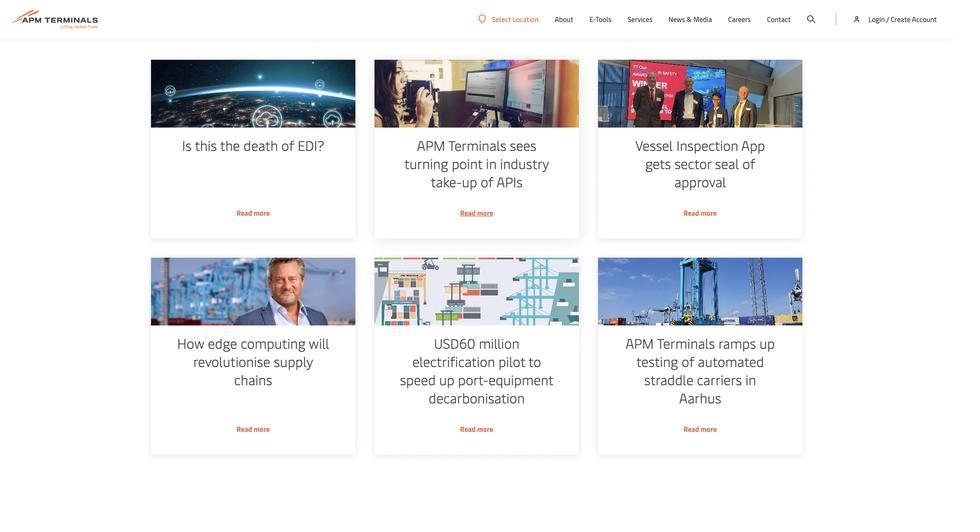 Task type: vqa. For each thing, say whether or not it's contained in the screenshot.
Way of Working 'link'
no



Task type: locate. For each thing, give the bounding box(es) containing it.
1 horizontal spatial &
[[687, 14, 692, 24]]

e-tools button
[[590, 0, 612, 38]]

approval
[[674, 173, 726, 191]]

terminals for testing
[[657, 334, 715, 352]]

of inside 'vessel inspection app gets sector seal of approval'
[[742, 154, 755, 173]]

app
[[741, 136, 765, 154]]

read for edi?
[[236, 208, 252, 218]]

& inside dropdown button
[[687, 14, 692, 24]]

apm for testing
[[625, 334, 654, 352]]

pilot
[[498, 352, 525, 371]]

gavin laybourne image
[[151, 258, 355, 326]]

terminals inside apm terminals sees turning point in industry take-up of apis
[[448, 136, 506, 154]]

e-tools
[[590, 14, 612, 24]]

careers
[[728, 14, 751, 24]]

0 vertical spatial terminals
[[448, 136, 506, 154]]

about button
[[555, 0, 573, 38]]

edge
[[208, 334, 237, 352]]

read more for of
[[683, 425, 717, 434]]

lifting
[[280, 14, 323, 34]]

up inside apm terminals sees turning point in industry take-up of apis
[[462, 173, 477, 191]]

careers button
[[728, 0, 751, 38]]

is this the death of edi?
[[182, 136, 324, 154]]

up
[[462, 173, 477, 191], [759, 334, 775, 352], [439, 371, 454, 389]]

more for edi?
[[253, 208, 270, 218]]

apis
[[496, 173, 522, 191]]

aarhus
[[679, 389, 721, 407]]

220602 api image
[[374, 60, 579, 128]]

1 vertical spatial in
[[745, 371, 756, 389]]

read more for supply
[[236, 425, 270, 434]]

2 horizontal spatial up
[[759, 334, 775, 352]]

equipment
[[488, 371, 553, 389]]

terminals inside apm terminals ramps up testing of automated straddle carriers in aarhus
[[657, 334, 715, 352]]

how edge computing will revolutionise supply chains
[[177, 334, 329, 389]]

0 horizontal spatial &
[[587, 14, 598, 34]]

more for of
[[701, 425, 717, 434]]

2 vertical spatial up
[[439, 371, 454, 389]]

select location button
[[479, 14, 539, 24]]

will
[[309, 334, 329, 352]]

decarbonisation
[[428, 389, 525, 407]]

select
[[492, 14, 511, 24]]

create
[[891, 14, 911, 24]]

1 vertical spatial terminals
[[657, 334, 715, 352]]

0 horizontal spatial up
[[439, 371, 454, 389]]

1 horizontal spatial up
[[462, 173, 477, 191]]

death
[[243, 136, 278, 154]]

technology
[[507, 14, 583, 34]]

is
[[182, 136, 191, 154]]

more for speed
[[477, 425, 493, 434]]

in
[[486, 154, 496, 173], [745, 371, 756, 389]]

1 vertical spatial apm
[[625, 334, 654, 352]]

up left port-
[[439, 371, 454, 389]]

& right about "dropdown button"
[[587, 14, 598, 34]]

up right ramps
[[759, 334, 775, 352]]

more
[[253, 208, 270, 218], [477, 208, 493, 218], [701, 208, 717, 218], [253, 425, 270, 434], [477, 425, 493, 434], [701, 425, 717, 434]]

1 horizontal spatial apm
[[625, 334, 654, 352]]

gets
[[645, 154, 671, 173]]

0 horizontal spatial terminals
[[448, 136, 506, 154]]

& right "news"
[[687, 14, 692, 24]]

electrification pilot image
[[374, 258, 579, 326]]

apm inside apm terminals ramps up testing of automated straddle carriers in aarhus
[[625, 334, 654, 352]]

point
[[451, 154, 482, 173]]

read more
[[236, 208, 270, 218], [460, 208, 493, 218], [683, 208, 717, 218], [236, 425, 270, 434], [460, 425, 493, 434], [683, 425, 717, 434]]

contact
[[767, 14, 791, 24]]

this
[[195, 136, 217, 154]]

0 horizontal spatial apm
[[417, 136, 445, 154]]

automated
[[698, 352, 764, 371]]

apm inside apm terminals sees turning point in industry take-up of apis
[[417, 136, 445, 154]]

0 vertical spatial apm
[[417, 136, 445, 154]]

0 horizontal spatial in
[[486, 154, 496, 173]]

1 vertical spatial up
[[759, 334, 775, 352]]

&
[[587, 14, 598, 34], [687, 14, 692, 24]]

0 vertical spatial in
[[486, 154, 496, 173]]

up left apis
[[462, 173, 477, 191]]

1 horizontal spatial in
[[745, 371, 756, 389]]

of
[[399, 14, 414, 34], [281, 136, 294, 154], [742, 154, 755, 173], [481, 173, 493, 191], [681, 352, 694, 371]]

apm
[[417, 136, 445, 154], [625, 334, 654, 352]]

testing
[[636, 352, 678, 371]]

terminals
[[448, 136, 506, 154], [657, 334, 715, 352]]

in right carriers
[[745, 371, 756, 389]]

contact button
[[767, 0, 791, 38]]

1 horizontal spatial terminals
[[657, 334, 715, 352]]

login / create account link
[[853, 0, 937, 38]]

of inside apm terminals sees turning point in industry take-up of apis
[[481, 173, 493, 191]]

more for supply
[[253, 425, 270, 434]]

carriers
[[697, 371, 742, 389]]

apm for point
[[417, 136, 445, 154]]

of inside apm terminals ramps up testing of automated straddle carriers in aarhus
[[681, 352, 694, 371]]

read
[[236, 208, 252, 218], [460, 208, 475, 218], [683, 208, 699, 218], [236, 425, 252, 434], [460, 425, 475, 434], [683, 425, 699, 434]]

electrification
[[412, 352, 495, 371]]

news
[[669, 14, 685, 24]]

in right point
[[486, 154, 496, 173]]

0 vertical spatial up
[[462, 173, 477, 191]]

read more for in
[[460, 208, 493, 218]]



Task type: describe. For each thing, give the bounding box(es) containing it.
login / create account
[[868, 14, 937, 24]]

vessel
[[635, 136, 673, 154]]

media
[[693, 14, 712, 24]]

read for in
[[460, 208, 475, 218]]

in inside apm terminals ramps up testing of automated straddle carriers in aarhus
[[745, 371, 756, 389]]

news & media
[[669, 14, 712, 24]]

select location
[[492, 14, 539, 24]]

about
[[555, 14, 573, 24]]

read for seal
[[683, 208, 699, 218]]

more for in
[[477, 208, 493, 218]]

million
[[479, 334, 519, 352]]

more for seal
[[701, 208, 717, 218]]

account
[[912, 14, 937, 24]]

sector
[[674, 154, 711, 173]]

read more for seal
[[683, 208, 717, 218]]

sees
[[510, 136, 536, 154]]

straddle
[[644, 371, 693, 389]]

the
[[220, 136, 240, 154]]

to
[[528, 352, 541, 371]]

seal
[[715, 154, 739, 173]]

login
[[868, 14, 885, 24]]

port-
[[458, 371, 488, 389]]

supply
[[274, 352, 313, 371]]

inspection
[[676, 136, 738, 154]]

location
[[512, 14, 539, 24]]

standards
[[327, 14, 395, 34]]

auto straddle carriers aarhus 1600 image
[[598, 258, 802, 326]]

apm terminals sees turning point in industry take-up of apis
[[404, 136, 549, 191]]

revolutionise
[[193, 352, 270, 371]]

tools
[[596, 14, 612, 24]]

230223 morten engelstoft presenting to nissa ibrahim of apm terminals image
[[598, 60, 802, 128]]

up inside usd60 million electrification pilot to speed up port-equipment decarbonisation
[[439, 371, 454, 389]]

chains
[[234, 371, 272, 389]]

/
[[886, 14, 889, 24]]

take-
[[431, 173, 462, 191]]

read for of
[[683, 425, 699, 434]]

how
[[177, 334, 204, 352]]

news & media button
[[669, 0, 712, 38]]

industry
[[500, 154, 549, 173]]

computing
[[240, 334, 305, 352]]

lifting standards of connectivity: technology & innovation
[[280, 14, 673, 34]]

e-
[[590, 14, 596, 24]]

edi?
[[297, 136, 324, 154]]

services
[[628, 14, 653, 24]]

terminals for point
[[448, 136, 506, 154]]

vessel inspection app gets sector seal of approval
[[635, 136, 765, 191]]

read for supply
[[236, 425, 252, 434]]

services button
[[628, 0, 653, 38]]

read for speed
[[460, 425, 475, 434]]

ramps
[[718, 334, 756, 352]]

turning
[[404, 154, 448, 173]]

read more for speed
[[460, 425, 493, 434]]

usd60
[[434, 334, 475, 352]]

connectivity:
[[418, 14, 503, 34]]

up inside apm terminals ramps up testing of automated straddle carriers in aarhus
[[759, 334, 775, 352]]

edi api image
[[151, 60, 355, 128]]

innovation
[[602, 14, 673, 34]]

speed
[[400, 371, 436, 389]]

apm terminals ramps up testing of automated straddle carriers in aarhus
[[625, 334, 775, 407]]

in inside apm terminals sees turning point in industry take-up of apis
[[486, 154, 496, 173]]

usd60 million electrification pilot to speed up port-equipment decarbonisation
[[400, 334, 553, 407]]

read more for edi?
[[236, 208, 270, 218]]



